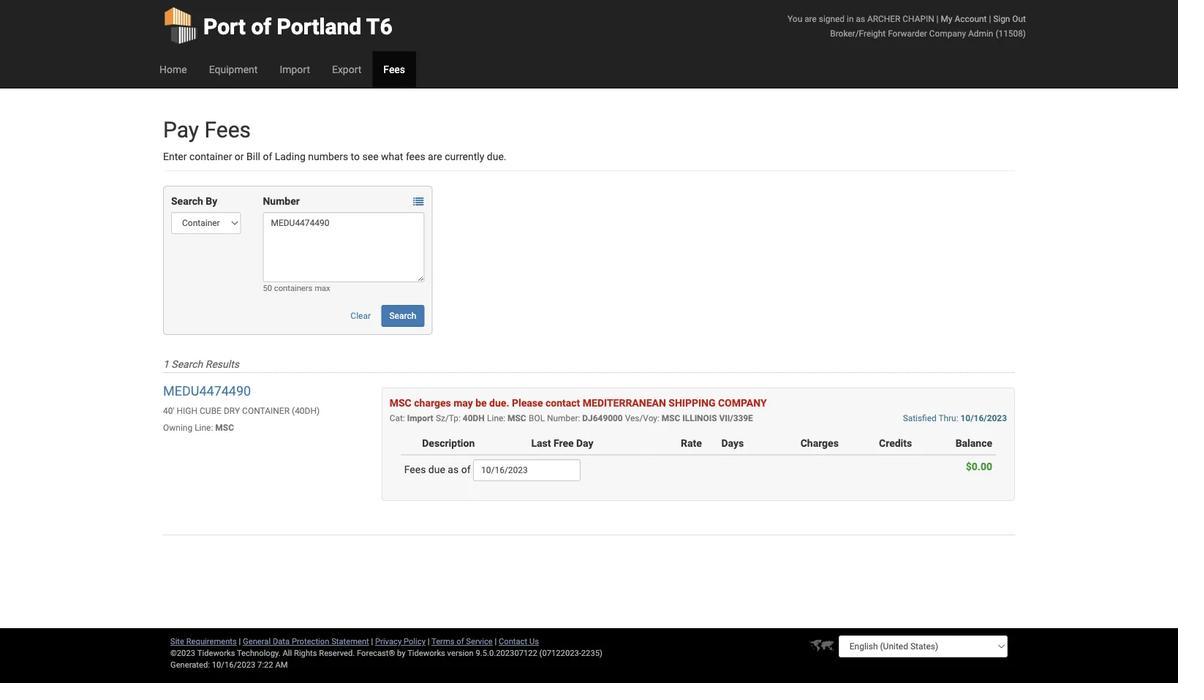 Task type: locate. For each thing, give the bounding box(es) containing it.
general data protection statement link
[[243, 637, 369, 647]]

general
[[243, 637, 271, 647]]

1 vertical spatial 10/16/2023
[[212, 660, 256, 670]]

dj649000
[[583, 413, 623, 423]]

owning
[[163, 423, 193, 433]]

msc down the dry
[[215, 423, 234, 433]]

terms
[[432, 637, 455, 647]]

line:
[[487, 413, 506, 423], [195, 423, 213, 433]]

as right due
[[448, 464, 459, 476]]

search button
[[382, 305, 425, 327]]

| left my
[[937, 14, 939, 24]]

of up version
[[457, 637, 464, 647]]

| left sign
[[990, 14, 992, 24]]

0 horizontal spatial as
[[448, 464, 459, 476]]

description
[[422, 437, 475, 449]]

privacy
[[375, 637, 402, 647]]

are right fees
[[428, 150, 443, 162]]

fees left due
[[404, 464, 426, 476]]

search left by
[[171, 195, 203, 207]]

fees up or
[[205, 117, 251, 143]]

search inside search button
[[390, 311, 417, 321]]

None text field
[[473, 460, 581, 482]]

1 vertical spatial as
[[448, 464, 459, 476]]

mediterranean
[[583, 397, 667, 409]]

msc down shipping
[[662, 413, 681, 423]]

are
[[805, 14, 817, 24], [428, 150, 443, 162]]

equipment
[[209, 63, 258, 75]]

home
[[160, 63, 187, 75]]

msc inside medu4474490 40' high cube dry container (40dh) owning line: msc
[[215, 423, 234, 433]]

1 vertical spatial search
[[390, 311, 417, 321]]

in
[[847, 14, 854, 24]]

line: right 40dh
[[487, 413, 506, 423]]

search right clear
[[390, 311, 417, 321]]

1 horizontal spatial are
[[805, 14, 817, 24]]

are right you
[[805, 14, 817, 24]]

account
[[955, 14, 987, 24]]

see
[[363, 150, 379, 162]]

rate
[[681, 437, 702, 449]]

are inside you are signed in as archer chapin | my account | sign out broker/freight forwarder company admin (11508)
[[805, 14, 817, 24]]

7:22
[[258, 660, 273, 670]]

port
[[203, 14, 246, 40]]

day
[[577, 437, 594, 449]]

of right due
[[462, 464, 471, 476]]

please
[[512, 397, 543, 409]]

2 vertical spatial fees
[[404, 464, 426, 476]]

broker/freight
[[831, 28, 886, 38]]

statement
[[332, 637, 369, 647]]

0 vertical spatial search
[[171, 195, 203, 207]]

requirements
[[186, 637, 237, 647]]

fees
[[406, 150, 426, 162]]

1 horizontal spatial 10/16/2023
[[961, 413, 1008, 423]]

import down charges
[[407, 413, 434, 423]]

0 horizontal spatial are
[[428, 150, 443, 162]]

import down port of portland t6
[[280, 63, 310, 75]]

1 horizontal spatial as
[[856, 14, 866, 24]]

1
[[163, 358, 169, 370]]

home button
[[149, 51, 198, 88]]

equipment button
[[198, 51, 269, 88]]

sign out link
[[994, 14, 1027, 24]]

container
[[189, 150, 232, 162]]

max
[[315, 284, 330, 293]]

admin
[[969, 28, 994, 38]]

0 vertical spatial import
[[280, 63, 310, 75]]

10/16/2023 down technology.
[[212, 660, 256, 670]]

t6
[[367, 14, 393, 40]]

us
[[530, 637, 539, 647]]

data
[[273, 637, 290, 647]]

|
[[937, 14, 939, 24], [990, 14, 992, 24], [239, 637, 241, 647], [371, 637, 373, 647], [428, 637, 430, 647], [495, 637, 497, 647]]

company
[[930, 28, 967, 38]]

privacy policy link
[[375, 637, 426, 647]]

fees
[[384, 63, 405, 75], [205, 117, 251, 143], [404, 464, 426, 476]]

0 vertical spatial 10/16/2023
[[961, 413, 1008, 423]]

clear button
[[343, 305, 379, 327]]

sz/tp:
[[436, 413, 461, 423]]

0 vertical spatial fees
[[384, 63, 405, 75]]

0 horizontal spatial line:
[[195, 423, 213, 433]]

satisfied
[[903, 413, 937, 423]]

fees button
[[373, 51, 416, 88]]

0 horizontal spatial 10/16/2023
[[212, 660, 256, 670]]

1 search results
[[163, 358, 239, 370]]

0 vertical spatial as
[[856, 14, 866, 24]]

line: inside medu4474490 40' high cube dry container (40dh) owning line: msc
[[195, 423, 213, 433]]

1 vertical spatial due.
[[490, 397, 510, 409]]

cat:
[[390, 413, 405, 423]]

| left general
[[239, 637, 241, 647]]

technology.
[[237, 649, 281, 658]]

0 horizontal spatial import
[[280, 63, 310, 75]]

50
[[263, 284, 272, 293]]

due. right 'currently'
[[487, 150, 507, 162]]

1 vertical spatial fees
[[205, 117, 251, 143]]

charges
[[414, 397, 451, 409]]

version
[[448, 649, 474, 658]]

export button
[[321, 51, 373, 88]]

search right 1
[[171, 358, 203, 370]]

out
[[1013, 14, 1027, 24]]

by
[[206, 195, 218, 207]]

search by
[[171, 195, 218, 207]]

site requirements | general data protection statement | privacy policy | terms of service | contact us ©2023 tideworks technology. all rights reserved. forecast® by tideworks version 9.5.0.202307122 (07122023-2235) generated: 10/16/2023 7:22 am
[[171, 637, 603, 670]]

1 vertical spatial are
[[428, 150, 443, 162]]

line: down cube
[[195, 423, 213, 433]]

$0.00
[[967, 461, 993, 473]]

fees due as of
[[404, 464, 473, 476]]

of
[[251, 14, 272, 40], [263, 150, 272, 162], [462, 464, 471, 476], [457, 637, 464, 647]]

1 vertical spatial import
[[407, 413, 434, 423]]

fees down t6
[[384, 63, 405, 75]]

10/16/2023 up the balance
[[961, 413, 1008, 423]]

vii/339e
[[720, 413, 754, 423]]

site requirements link
[[171, 637, 237, 647]]

10/16/2023
[[961, 413, 1008, 423], [212, 660, 256, 670]]

1 horizontal spatial line:
[[487, 413, 506, 423]]

as right the in
[[856, 14, 866, 24]]

cube
[[200, 406, 222, 416]]

Number text field
[[263, 212, 425, 282]]

2 vertical spatial search
[[171, 358, 203, 370]]

fees inside fees popup button
[[384, 63, 405, 75]]

(11508)
[[996, 28, 1027, 38]]

contact
[[546, 397, 581, 409]]

0 vertical spatial are
[[805, 14, 817, 24]]

free
[[554, 437, 574, 449]]

| up the forecast®
[[371, 637, 373, 647]]

balance
[[956, 437, 993, 449]]

9.5.0.202307122
[[476, 649, 538, 658]]

enter
[[163, 150, 187, 162]]

number:
[[547, 413, 581, 423]]

due. right be
[[490, 397, 510, 409]]

0 vertical spatial due.
[[487, 150, 507, 162]]

search for search by
[[171, 195, 203, 207]]

high
[[177, 406, 198, 416]]

dry
[[224, 406, 240, 416]]

as
[[856, 14, 866, 24], [448, 464, 459, 476]]

numbers
[[308, 150, 348, 162]]



Task type: vqa. For each thing, say whether or not it's contained in the screenshot.


Task type: describe. For each thing, give the bounding box(es) containing it.
rights
[[294, 649, 317, 658]]

enter container or bill of lading numbers to see what fees are currently due.
[[163, 150, 507, 162]]

days
[[722, 437, 744, 449]]

10/16/2023 inside site requirements | general data protection statement | privacy policy | terms of service | contact us ©2023 tideworks technology. all rights reserved. forecast® by tideworks version 9.5.0.202307122 (07122023-2235) generated: 10/16/2023 7:22 am
[[212, 660, 256, 670]]

satisfied thru: 10/16/2023
[[903, 413, 1008, 423]]

(07122023-
[[540, 649, 582, 658]]

currently
[[445, 150, 485, 162]]

import inside popup button
[[280, 63, 310, 75]]

what
[[381, 150, 404, 162]]

medu4474490 link
[[163, 383, 251, 399]]

medu4474490
[[163, 383, 251, 399]]

generated:
[[171, 660, 210, 670]]

credits
[[880, 437, 913, 449]]

import button
[[269, 51, 321, 88]]

pay
[[163, 117, 199, 143]]

| up the 'tideworks' at the left bottom
[[428, 637, 430, 647]]

as inside you are signed in as archer chapin | my account | sign out broker/freight forwarder company admin (11508)
[[856, 14, 866, 24]]

last free day
[[532, 437, 594, 449]]

pay fees
[[163, 117, 251, 143]]

chapin
[[903, 14, 935, 24]]

port of portland t6
[[203, 14, 393, 40]]

service
[[466, 637, 493, 647]]

fees for fees due as of
[[404, 464, 426, 476]]

1 horizontal spatial import
[[407, 413, 434, 423]]

site
[[171, 637, 184, 647]]

forwarder
[[888, 28, 928, 38]]

of right bill
[[263, 150, 272, 162]]

due
[[429, 464, 446, 476]]

policy
[[404, 637, 426, 647]]

export
[[332, 63, 362, 75]]

portland
[[277, 14, 362, 40]]

all
[[283, 649, 292, 658]]

protection
[[292, 637, 330, 647]]

results
[[205, 358, 239, 370]]

thru:
[[939, 413, 959, 423]]

2235)
[[582, 649, 603, 658]]

msc down please
[[508, 413, 527, 423]]

search for search
[[390, 311, 417, 321]]

bol
[[529, 413, 545, 423]]

archer
[[868, 14, 901, 24]]

of right port
[[251, 14, 272, 40]]

signed
[[819, 14, 845, 24]]

| up 9.5.0.202307122
[[495, 637, 497, 647]]

illinois
[[683, 413, 718, 423]]

container
[[242, 406, 290, 416]]

(40dh)
[[292, 406, 320, 416]]

show list image
[[414, 196, 424, 207]]

am
[[275, 660, 288, 670]]

ves/voy:
[[625, 413, 660, 423]]

of inside site requirements | general data protection statement | privacy policy | terms of service | contact us ©2023 tideworks technology. all rights reserved. forecast® by tideworks version 9.5.0.202307122 (07122023-2235) generated: 10/16/2023 7:22 am
[[457, 637, 464, 647]]

tideworks
[[408, 649, 446, 658]]

port of portland t6 link
[[163, 0, 393, 51]]

my
[[941, 14, 953, 24]]

50 containers max
[[263, 284, 330, 293]]

to
[[351, 150, 360, 162]]

number
[[263, 195, 300, 207]]

my account link
[[941, 14, 987, 24]]

contact
[[499, 637, 528, 647]]

cat: import sz/tp: 40dh line: msc bol number: dj649000 ves/voy: msc illinois vii/339e
[[390, 413, 754, 423]]

be
[[476, 397, 487, 409]]

lading
[[275, 150, 306, 162]]

or
[[235, 150, 244, 162]]

medu4474490 40' high cube dry container (40dh) owning line: msc
[[163, 383, 320, 433]]

last
[[532, 437, 551, 449]]

©2023 tideworks
[[171, 649, 235, 658]]

shipping
[[669, 397, 716, 409]]

contact us link
[[499, 637, 539, 647]]

40'
[[163, 406, 175, 416]]

charges
[[801, 437, 839, 449]]

terms of service link
[[432, 637, 493, 647]]

reserved.
[[319, 649, 355, 658]]

fees for fees
[[384, 63, 405, 75]]

by
[[397, 649, 406, 658]]

msc up cat:
[[390, 397, 412, 409]]



